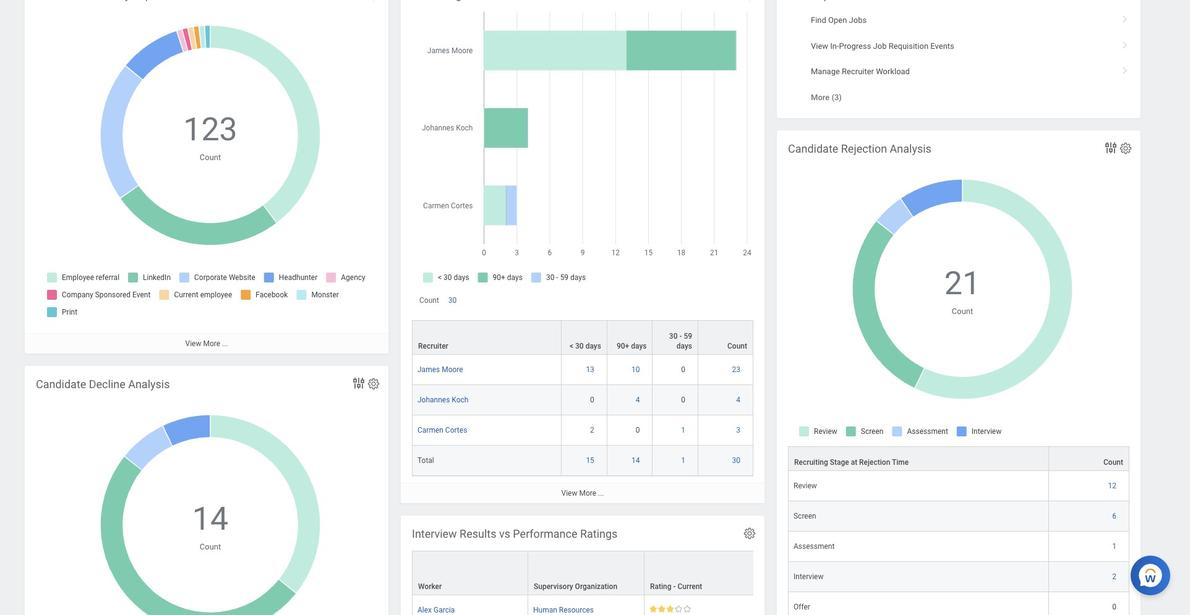 Task type: vqa. For each thing, say whether or not it's contained in the screenshot.
first menu item from the bottom of the page
no



Task type: locate. For each thing, give the bounding box(es) containing it.
configure and view chart data image
[[1104, 140, 1119, 155]]

0 horizontal spatial candidate
[[36, 378, 86, 391]]

candidate rejection analysis
[[789, 142, 932, 155]]

row containing interview
[[789, 563, 1130, 593]]

0 horizontal spatial analysis
[[128, 378, 170, 391]]

view more ... for "recruiting slas" element
[[562, 490, 604, 498]]

0 vertical spatial 14
[[632, 457, 640, 466]]

time
[[892, 459, 909, 467]]

carmen cortes link
[[418, 424, 468, 435]]

more inside where do i hire my top performers from? 'element'
[[203, 340, 220, 349]]

0 horizontal spatial recruiter
[[418, 342, 449, 351]]

view inside "recruiting slas" element
[[562, 490, 578, 498]]

0 vertical spatial recruiter
[[842, 67, 875, 76]]

view inside where do i hire my top performers from? 'element'
[[185, 340, 201, 349]]

30 down 3 in the bottom of the page
[[733, 457, 741, 466]]

manage
[[811, 67, 840, 76]]

1 vertical spatial 30 button
[[733, 456, 743, 466]]

1 vertical spatial analysis
[[128, 378, 170, 391]]

more (3) link
[[777, 84, 1141, 111]]

more for "recruiting slas" element
[[580, 490, 597, 498]]

0 horizontal spatial -
[[674, 583, 676, 592]]

1 vertical spatial more
[[203, 340, 220, 349]]

30 up "recruiter" popup button
[[449, 297, 457, 305]]

johannes
[[418, 396, 450, 405]]

view more ... inside "recruiting slas" element
[[562, 490, 604, 498]]

- left '59'
[[680, 333, 682, 341]]

interview inside row
[[794, 573, 824, 582]]

candidate for candidate decline analysis
[[36, 378, 86, 391]]

0 vertical spatial candidate
[[789, 142, 839, 155]]

rejection
[[842, 142, 888, 155], [860, 459, 891, 467]]

4 down 10 button
[[636, 396, 640, 405]]

4 button down 10 button
[[636, 396, 642, 406]]

1 vertical spatial 14
[[192, 501, 229, 539]]

0 horizontal spatial ...
[[222, 340, 228, 349]]

0 vertical spatial 2 button
[[591, 426, 597, 436]]

rating - current
[[650, 583, 703, 592]]

1 vertical spatial rejection
[[860, 459, 891, 467]]

more
[[811, 93, 830, 102], [203, 340, 220, 349], [580, 490, 597, 498]]

human
[[534, 607, 558, 615]]

- for 59
[[680, 333, 682, 341]]

2 button for row containing interview
[[1113, 573, 1119, 583]]

1 vertical spatial view
[[185, 340, 201, 349]]

0 horizontal spatial 14
[[192, 501, 229, 539]]

0 horizontal spatial 30 button
[[449, 296, 459, 306]]

recruiting slas element
[[401, 0, 765, 504]]

count button up 23
[[699, 321, 753, 355]]

- inside the 30 - 59 days
[[680, 333, 682, 341]]

2 days from the left
[[631, 342, 647, 351]]

3 button
[[737, 426, 743, 436]]

recruiter down progress
[[842, 67, 875, 76]]

2
[[591, 427, 595, 435], [1113, 573, 1117, 582]]

2 vertical spatial view
[[562, 490, 578, 498]]

(3)
[[832, 93, 842, 102]]

recruiter button
[[413, 321, 562, 355]]

1 vertical spatial view more ...
[[562, 490, 604, 498]]

3 days from the left
[[677, 342, 693, 351]]

1 horizontal spatial 2 button
[[1113, 573, 1119, 583]]

chevron right image inside the find open jobs link
[[1118, 11, 1134, 24]]

1 vertical spatial 1 button
[[682, 456, 688, 466]]

0 vertical spatial ...
[[222, 340, 228, 349]]

recruiting stage at rejection time
[[795, 459, 909, 467]]

... inside "recruiting slas" element
[[599, 490, 604, 498]]

more inside "recruiting slas" element
[[580, 490, 597, 498]]

recruiter
[[842, 67, 875, 76], [418, 342, 449, 351]]

2 button up "15" button
[[591, 426, 597, 436]]

view more ... link for where do i hire my top performers from? 'element'
[[25, 334, 389, 354]]

results
[[460, 528, 497, 541]]

1 for 0
[[682, 427, 686, 435]]

10 button
[[632, 365, 642, 375]]

0 vertical spatial analysis
[[890, 142, 932, 155]]

chevron right image
[[1118, 11, 1134, 24], [1118, 37, 1134, 49]]

jobs
[[850, 16, 867, 25]]

1 vertical spatial view more ... link
[[401, 484, 765, 504]]

30 inside the 30 - 59 days
[[670, 333, 678, 341]]

2 horizontal spatial more
[[811, 93, 830, 102]]

0 vertical spatial view more ...
[[185, 340, 228, 349]]

row containing total
[[412, 446, 754, 477]]

0 horizontal spatial more
[[203, 340, 220, 349]]

view more ... inside where do i hire my top performers from? 'element'
[[185, 340, 228, 349]]

30 button
[[449, 296, 459, 306], [733, 456, 743, 466]]

0 button
[[682, 365, 688, 375], [591, 396, 597, 406], [682, 396, 688, 406], [636, 426, 642, 436], [1113, 603, 1119, 613]]

... inside where do i hire my top performers from? 'element'
[[222, 340, 228, 349]]

count inside 21 count
[[952, 307, 974, 316]]

row containing review
[[789, 472, 1130, 502]]

14 for 14
[[632, 457, 640, 466]]

2 vertical spatial more
[[580, 490, 597, 498]]

count inside the 14 count
[[200, 543, 221, 552]]

1 vertical spatial 2 button
[[1113, 573, 1119, 583]]

1 vertical spatial interview
[[794, 573, 824, 582]]

2 button down 6 button
[[1113, 573, 1119, 583]]

decline
[[89, 378, 125, 391]]

2 horizontal spatial view
[[811, 41, 829, 50]]

2 chevron right image from the top
[[1118, 37, 1134, 49]]

4 down 23 button
[[737, 396, 741, 405]]

14 button
[[632, 456, 642, 466], [192, 498, 230, 541]]

1 vertical spatial 1
[[682, 457, 686, 466]]

1 horizontal spatial 4
[[737, 396, 741, 405]]

30 right <
[[576, 342, 584, 351]]

days inside "popup button"
[[631, 342, 647, 351]]

< 30 days
[[570, 342, 602, 351]]

1 horizontal spatial 30 button
[[733, 456, 743, 466]]

1 horizontal spatial 4 button
[[737, 396, 743, 406]]

2 down 6 button
[[1113, 573, 1117, 582]]

0 vertical spatial more
[[811, 93, 830, 102]]

view more ... for where do i hire my top performers from? 'element'
[[185, 340, 228, 349]]

garcia
[[434, 607, 455, 615]]

resources
[[559, 607, 594, 615]]

1 vertical spatial count button
[[1050, 448, 1130, 471]]

organization
[[575, 583, 618, 592]]

1 vertical spatial 2
[[1113, 573, 1117, 582]]

1 horizontal spatial more
[[580, 490, 597, 498]]

1 vertical spatial recruiter
[[418, 342, 449, 351]]

0 vertical spatial 2
[[591, 427, 595, 435]]

supervisory organization column header
[[529, 552, 645, 597]]

candidate
[[789, 142, 839, 155], [36, 378, 86, 391]]

days right <
[[586, 342, 602, 351]]

4 for 2nd 4 button from right
[[636, 396, 640, 405]]

view in-progress job requisition events
[[811, 41, 955, 50]]

0 vertical spatial view more ... link
[[25, 334, 389, 354]]

candidate rejection analysis element
[[777, 131, 1141, 616]]

1 vertical spatial ...
[[599, 490, 604, 498]]

1 horizontal spatial interview
[[794, 573, 824, 582]]

30 inside "popup button"
[[576, 342, 584, 351]]

30 button up "recruiter" popup button
[[449, 296, 459, 306]]

row containing 30 - 59 days
[[412, 321, 754, 355]]

14 inside candidate decline analysis element
[[192, 501, 229, 539]]

interview results vs performance ratings element
[[401, 516, 1191, 616]]

days inside "popup button"
[[586, 342, 602, 351]]

row containing screen
[[789, 502, 1130, 532]]

- right rating
[[674, 583, 676, 592]]

14 for 14 count
[[192, 501, 229, 539]]

1 horizontal spatial 14
[[632, 457, 640, 466]]

1 horizontal spatial count button
[[1050, 448, 1130, 471]]

list
[[777, 7, 1141, 111]]

...
[[222, 340, 228, 349], [599, 490, 604, 498]]

1 horizontal spatial recruiter
[[842, 67, 875, 76]]

1 horizontal spatial ...
[[599, 490, 604, 498]]

1 days from the left
[[586, 342, 602, 351]]

find open jobs link
[[777, 7, 1141, 33]]

0 vertical spatial chevron right image
[[1118, 11, 1134, 24]]

0 vertical spatial -
[[680, 333, 682, 341]]

days right the 90+
[[631, 342, 647, 351]]

30 left '59'
[[670, 333, 678, 341]]

1 horizontal spatial 2
[[1113, 573, 1117, 582]]

row containing offer
[[789, 593, 1130, 616]]

human resources
[[534, 607, 594, 615]]

0 vertical spatial 1 button
[[682, 426, 688, 436]]

interview for interview results vs performance ratings
[[412, 528, 457, 541]]

21
[[945, 265, 981, 303]]

days
[[586, 342, 602, 351], [631, 342, 647, 351], [677, 342, 693, 351]]

1 vertical spatial -
[[674, 583, 676, 592]]

4 button
[[636, 396, 642, 406], [737, 396, 743, 406]]

2 up "15" button
[[591, 427, 595, 435]]

0 vertical spatial rejection
[[842, 142, 888, 155]]

2 horizontal spatial days
[[677, 342, 693, 351]]

progress
[[840, 41, 872, 50]]

days inside the 30 - 59 days
[[677, 342, 693, 351]]

6 button
[[1113, 512, 1119, 522]]

1 horizontal spatial analysis
[[890, 142, 932, 155]]

21 button
[[945, 262, 983, 306]]

0
[[682, 366, 686, 375], [591, 396, 595, 405], [682, 396, 686, 405], [636, 427, 640, 435], [1113, 604, 1117, 612]]

interview up offer "element"
[[794, 573, 824, 582]]

1 horizontal spatial -
[[680, 333, 682, 341]]

14 inside button
[[632, 457, 640, 466]]

0 inside candidate rejection analysis element
[[1113, 604, 1117, 612]]

90+
[[617, 342, 630, 351]]

interview element
[[794, 571, 824, 582]]

at
[[851, 459, 858, 467]]

rejection right at
[[860, 459, 891, 467]]

0 vertical spatial interview
[[412, 528, 457, 541]]

2 for row containing carmen cortes 2 button
[[591, 427, 595, 435]]

1 chevron right image from the top
[[1118, 11, 1134, 24]]

events
[[931, 41, 955, 50]]

0 horizontal spatial 4 button
[[636, 396, 642, 406]]

0 horizontal spatial view
[[185, 340, 201, 349]]

0 vertical spatial 1
[[682, 427, 686, 435]]

view more ...
[[185, 340, 228, 349], [562, 490, 604, 498]]

4
[[636, 396, 640, 405], [737, 396, 741, 405]]

rejection down (3)
[[842, 142, 888, 155]]

manage recruiter workload
[[811, 67, 910, 76]]

1 horizontal spatial view more ...
[[562, 490, 604, 498]]

- inside popup button
[[674, 583, 676, 592]]

30 button down 3 in the bottom of the page
[[733, 456, 743, 466]]

0 horizontal spatial days
[[586, 342, 602, 351]]

<
[[570, 342, 574, 351]]

1 horizontal spatial 14 button
[[632, 456, 642, 466]]

view
[[811, 41, 829, 50], [185, 340, 201, 349], [562, 490, 578, 498]]

0 horizontal spatial 2 button
[[591, 426, 597, 436]]

2 4 from the left
[[737, 396, 741, 405]]

2 inside candidate rejection analysis element
[[1113, 573, 1117, 582]]

alex
[[418, 607, 432, 615]]

2 vertical spatial 1 button
[[1113, 542, 1119, 552]]

4 button up 3 in the bottom of the page
[[737, 396, 743, 406]]

1 vertical spatial candidate
[[36, 378, 86, 391]]

candidate decline analysis element
[[25, 366, 389, 616]]

0 vertical spatial count button
[[699, 321, 753, 355]]

1 4 from the left
[[636, 396, 640, 405]]

30
[[449, 297, 457, 305], [670, 333, 678, 341], [576, 342, 584, 351], [733, 457, 741, 466]]

0 horizontal spatial view more ...
[[185, 340, 228, 349]]

days down '59'
[[677, 342, 693, 351]]

0 vertical spatial 14 button
[[632, 456, 642, 466]]

1 horizontal spatial view
[[562, 490, 578, 498]]

recruiter up james moore link
[[418, 342, 449, 351]]

1 4 button from the left
[[636, 396, 642, 406]]

15
[[586, 457, 595, 466]]

count button up 12
[[1050, 448, 1130, 471]]

configure candidate decline analysis image
[[367, 378, 381, 391]]

0 horizontal spatial view more ... link
[[25, 334, 389, 354]]

- for current
[[674, 583, 676, 592]]

total element
[[418, 454, 434, 466]]

0 vertical spatial view
[[811, 41, 829, 50]]

candidate down more (3)
[[789, 142, 839, 155]]

find open jobs
[[811, 16, 867, 25]]

rating - current button
[[645, 552, 761, 595]]

2 inside "recruiting slas" element
[[591, 427, 595, 435]]

view more ... link for "recruiting slas" element
[[401, 484, 765, 504]]

1 vertical spatial chevron right image
[[1118, 37, 1134, 49]]

candidate left decline
[[36, 378, 86, 391]]

0 horizontal spatial 14 button
[[192, 498, 230, 541]]

1 horizontal spatial view more ... link
[[401, 484, 765, 504]]

alex garcia
[[418, 607, 455, 615]]

3
[[737, 427, 741, 435]]

14 button inside candidate decline analysis element
[[192, 498, 230, 541]]

analysis for candidate decline analysis
[[128, 378, 170, 391]]

chevron right image inside view in-progress job requisition events "link"
[[1118, 37, 1134, 49]]

candidate decline analysis
[[36, 378, 170, 391]]

rating
[[650, 583, 672, 592]]

2 vertical spatial 1
[[1113, 543, 1117, 552]]

analysis inside candidate rejection analysis element
[[890, 142, 932, 155]]

14
[[632, 457, 640, 466], [192, 501, 229, 539]]

interview
[[412, 528, 457, 541], [794, 573, 824, 582]]

1 vertical spatial 14 button
[[192, 498, 230, 541]]

0 horizontal spatial 4
[[636, 396, 640, 405]]

view for "recruiting slas" element
[[562, 490, 578, 498]]

row
[[412, 321, 754, 355], [412, 355, 754, 386], [412, 386, 754, 416], [412, 416, 754, 446], [412, 446, 754, 477], [789, 447, 1130, 472], [789, 472, 1130, 502], [789, 502, 1130, 532], [789, 532, 1130, 563], [412, 552, 1191, 597], [789, 563, 1130, 593], [789, 593, 1130, 616], [412, 596, 1191, 616]]

assessment element
[[794, 540, 835, 552]]

0 horizontal spatial interview
[[412, 528, 457, 541]]

more inside dropdown button
[[811, 93, 830, 102]]

1 horizontal spatial days
[[631, 342, 647, 351]]

90+ days
[[617, 342, 647, 351]]

1 horizontal spatial candidate
[[789, 142, 839, 155]]

analysis inside candidate decline analysis element
[[128, 378, 170, 391]]

view for where do i hire my top performers from? 'element'
[[185, 340, 201, 349]]

0 horizontal spatial 2
[[591, 427, 595, 435]]

koch
[[452, 396, 469, 405]]

interview left results on the bottom left of the page
[[412, 528, 457, 541]]

view more ... link
[[25, 334, 389, 354], [401, 484, 765, 504]]



Task type: describe. For each thing, give the bounding box(es) containing it.
carmen
[[418, 427, 444, 435]]

2 4 button from the left
[[737, 396, 743, 406]]

row containing james moore
[[412, 355, 754, 386]]

configure where do i hire my top performers from? image
[[367, 0, 381, 1]]

row containing alex garcia
[[412, 596, 1191, 616]]

supervisory organization button
[[529, 552, 644, 595]]

performance
[[513, 528, 578, 541]]

13
[[586, 366, 595, 375]]

59
[[684, 333, 693, 341]]

10
[[632, 366, 640, 375]]

123 count
[[183, 111, 238, 162]]

1 inside candidate rejection analysis element
[[1113, 543, 1117, 552]]

row containing recruiting stage at rejection time
[[789, 447, 1130, 472]]

30 - 59 days
[[670, 333, 693, 351]]

current
[[678, 583, 703, 592]]

carmen cortes
[[418, 427, 468, 435]]

123
[[183, 111, 238, 149]]

6
[[1113, 513, 1117, 521]]

configure and view chart data image
[[352, 376, 366, 391]]

2 button for row containing carmen cortes
[[591, 426, 597, 436]]

in-
[[831, 41, 840, 50]]

review
[[794, 482, 817, 491]]

0 horizontal spatial count button
[[699, 321, 753, 355]]

rejection inside popup button
[[860, 459, 891, 467]]

human resources link
[[534, 604, 594, 615]]

where do i hire my top performers from? element
[[25, 0, 389, 354]]

supervisory
[[534, 583, 574, 592]]

candidate for candidate rejection analysis
[[789, 142, 839, 155]]

recruiting
[[795, 459, 829, 467]]

alex garcia link
[[418, 604, 455, 615]]

configure recruiting slas image
[[743, 0, 757, 1]]

workload
[[877, 67, 910, 76]]

view inside "link"
[[811, 41, 829, 50]]

count inside "123 count"
[[200, 153, 221, 162]]

... for "recruiting slas" element
[[599, 490, 604, 498]]

row containing assessment
[[789, 532, 1130, 563]]

configure interview results vs performance ratings image
[[743, 527, 757, 541]]

worker column header
[[412, 552, 529, 597]]

screen element
[[794, 510, 817, 521]]

supervisory organization
[[534, 583, 618, 592]]

james moore
[[418, 366, 463, 375]]

1 for 14
[[682, 457, 686, 466]]

1 button for 0
[[682, 426, 688, 436]]

view in-progress job requisition events link
[[777, 33, 1141, 59]]

job
[[874, 41, 887, 50]]

12 button
[[1109, 482, 1119, 492]]

chevron right image
[[1118, 62, 1134, 75]]

15 button
[[586, 456, 597, 466]]

chevron right image for view in-progress job requisition events
[[1118, 37, 1134, 49]]

0 vertical spatial 30 button
[[449, 296, 459, 306]]

more (3) button
[[811, 92, 842, 103]]

row containing carmen cortes
[[412, 416, 754, 446]]

stage
[[830, 459, 850, 467]]

offer element
[[794, 601, 811, 612]]

more (3)
[[811, 93, 842, 102]]

row containing johannes koch
[[412, 386, 754, 416]]

23 button
[[733, 365, 743, 375]]

moore
[[442, 366, 463, 375]]

14 count
[[192, 501, 229, 552]]

johannes koch
[[418, 396, 469, 405]]

find
[[811, 16, 827, 25]]

requisition
[[889, 41, 929, 50]]

cortes
[[446, 427, 468, 435]]

james moore link
[[418, 363, 463, 375]]

vs
[[499, 528, 511, 541]]

1 button for 14
[[682, 456, 688, 466]]

configure candidate rejection analysis image
[[1120, 142, 1133, 155]]

< 30 days button
[[562, 321, 607, 355]]

21 count
[[945, 265, 981, 316]]

worker
[[418, 583, 442, 592]]

23
[[733, 366, 741, 375]]

worker button
[[413, 552, 528, 595]]

90+ days button
[[608, 321, 653, 355]]

123 button
[[183, 108, 239, 152]]

total
[[418, 457, 434, 466]]

ratings
[[580, 528, 618, 541]]

2 for 2 button for row containing interview
[[1113, 573, 1117, 582]]

open
[[829, 16, 848, 25]]

recruiter inside popup button
[[418, 342, 449, 351]]

johannes koch link
[[418, 394, 469, 405]]

... for where do i hire my top performers from? 'element'
[[222, 340, 228, 349]]

assessment
[[794, 543, 835, 552]]

list containing find open jobs
[[777, 7, 1141, 111]]

more for where do i hire my top performers from? 'element'
[[203, 340, 220, 349]]

4 for 2nd 4 button
[[737, 396, 741, 405]]

manage recruiter workload link
[[777, 59, 1141, 84]]

james
[[418, 366, 440, 375]]

offer
[[794, 604, 811, 612]]

analysis for candidate rejection analysis
[[890, 142, 932, 155]]

30 - 59 days button
[[653, 321, 698, 355]]

review element
[[794, 480, 817, 491]]

recruiting stage at rejection time button
[[789, 448, 1049, 471]]

13 button
[[586, 365, 597, 375]]

row containing worker
[[412, 552, 1191, 597]]

interview for interview element
[[794, 573, 824, 582]]

12
[[1109, 482, 1117, 491]]

chevron right image for find open jobs
[[1118, 11, 1134, 24]]

interview results vs performance ratings
[[412, 528, 618, 541]]

screen
[[794, 513, 817, 521]]



